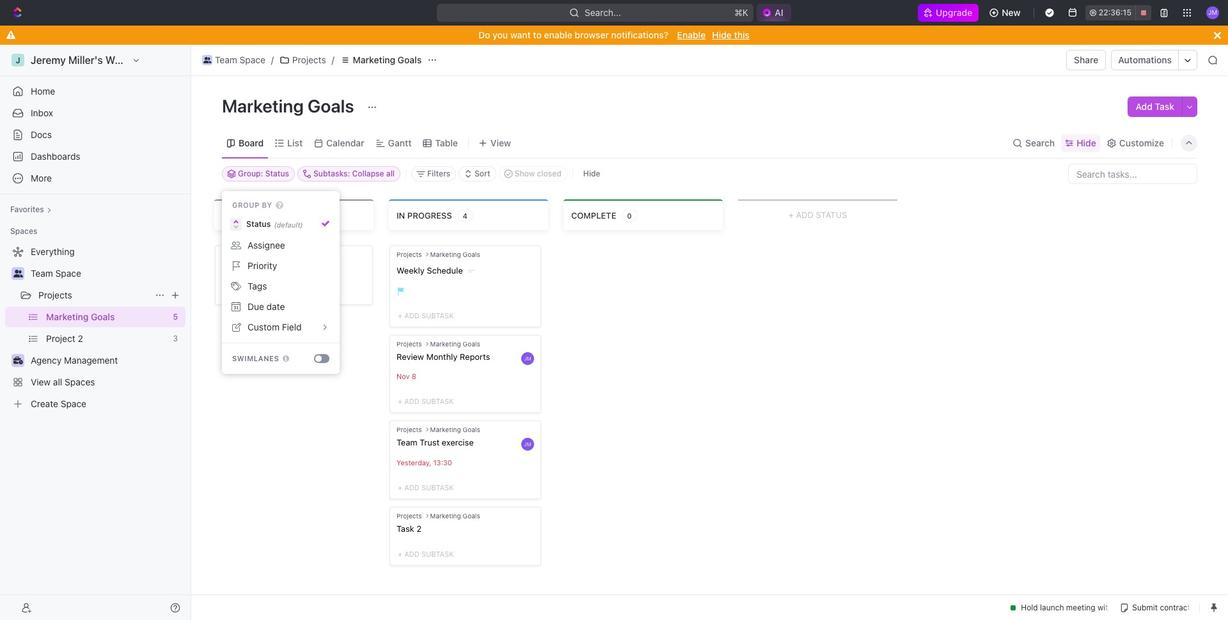 Task type: vqa. For each thing, say whether or not it's contained in the screenshot.
Everything
no



Task type: locate. For each thing, give the bounding box(es) containing it.
+ add subtask
[[223, 289, 279, 297], [398, 311, 454, 320], [398, 398, 454, 406], [398, 484, 454, 492], [398, 551, 454, 559]]

1 horizontal spatial /
[[332, 54, 335, 65]]

to
[[533, 29, 542, 40], [222, 210, 234, 221]]

1 vertical spatial hide
[[1077, 137, 1097, 148]]

dashboards
[[31, 151, 80, 162]]

1 horizontal spatial hide
[[713, 29, 732, 40]]

0 horizontal spatial space
[[55, 268, 81, 279]]

subtask down team trust exercise on the left of page
[[422, 484, 454, 492]]

share
[[1075, 54, 1099, 65]]

0 vertical spatial to
[[533, 29, 542, 40]]

by
[[262, 201, 272, 209]]

1 vertical spatial user group image
[[13, 270, 23, 278]]

calendar
[[327, 137, 365, 148]]

add
[[1136, 101, 1153, 112], [797, 210, 814, 220], [230, 289, 245, 297], [405, 311, 420, 320], [405, 398, 420, 406], [405, 484, 420, 492], [405, 551, 420, 559]]

in progress
[[397, 210, 452, 221]]

subtask for review
[[422, 398, 454, 406]]

0 horizontal spatial task
[[222, 262, 240, 273]]

1 horizontal spatial team space
[[215, 54, 266, 65]]

new button
[[985, 3, 1029, 23]]

goals
[[398, 54, 422, 65], [308, 95, 354, 116], [463, 251, 481, 259], [463, 340, 481, 348], [463, 426, 481, 434], [463, 513, 481, 520]]

1 horizontal spatial team
[[215, 54, 237, 65]]

reports
[[460, 352, 490, 362]]

board
[[239, 137, 264, 148]]

subtask
[[247, 289, 279, 297], [422, 311, 454, 320], [422, 398, 454, 406], [422, 484, 454, 492], [422, 551, 454, 559]]

22:36:15 button
[[1086, 5, 1152, 20]]

0 horizontal spatial /
[[271, 54, 274, 65]]

due date
[[248, 301, 285, 312]]

subtask up 'monthly'
[[422, 311, 454, 320]]

team space
[[215, 54, 266, 65], [31, 268, 81, 279]]

0 vertical spatial task
[[1156, 101, 1175, 112]]

marketing goals inside marketing goals link
[[353, 54, 422, 65]]

to left do
[[222, 210, 234, 221]]

hide button
[[1062, 134, 1101, 152]]

0 horizontal spatial team space link
[[31, 264, 183, 284]]

table
[[436, 137, 458, 148]]

group
[[232, 201, 260, 209]]

field
[[282, 322, 302, 333]]

you
[[493, 29, 508, 40]]

add inside button
[[1136, 101, 1153, 112]]

Search tasks... text field
[[1070, 164, 1198, 184]]

task up customize
[[1156, 101, 1175, 112]]

⌘k
[[735, 7, 749, 18]]

0 horizontal spatial projects link
[[38, 285, 150, 306]]

enable
[[544, 29, 573, 40]]

exercise
[[442, 438, 474, 448]]

do
[[479, 29, 491, 40]]

1 vertical spatial team space
[[31, 268, 81, 279]]

0 horizontal spatial hide
[[584, 169, 601, 179]]

status
[[265, 169, 289, 179], [816, 210, 848, 220], [246, 220, 271, 229]]

projects task 3
[[222, 251, 247, 273]]

dashboards link
[[5, 147, 186, 167]]

1 horizontal spatial projects link
[[276, 52, 329, 68]]

spaces
[[10, 227, 37, 236]]

0 vertical spatial team
[[215, 54, 237, 65]]

space
[[240, 54, 266, 65], [55, 268, 81, 279]]

1 horizontal spatial task
[[1156, 101, 1175, 112]]

+ add subtask up review
[[398, 311, 454, 320]]

complete
[[572, 210, 617, 221]]

date
[[267, 301, 285, 312]]

inbox link
[[5, 103, 186, 124]]

sidebar navigation
[[0, 45, 191, 621]]

+ add subtask down 2
[[398, 551, 454, 559]]

0
[[628, 212, 632, 220]]

subtask up team trust exercise on the left of page
[[422, 398, 454, 406]]

1 vertical spatial task
[[222, 262, 240, 273]]

to do
[[222, 210, 248, 221]]

tags button
[[227, 277, 335, 297]]

do
[[236, 210, 248, 221]]

1 vertical spatial space
[[55, 268, 81, 279]]

projects inside the sidebar navigation
[[38, 290, 72, 301]]

team inside the sidebar navigation
[[31, 268, 53, 279]]

2 horizontal spatial hide
[[1077, 137, 1097, 148]]

task left 3
[[222, 262, 240, 273]]

search button
[[1009, 134, 1059, 152]]

gantt link
[[386, 134, 412, 152]]

custom field button
[[227, 317, 335, 338]]

1 vertical spatial projects link
[[38, 285, 150, 306]]

review
[[397, 352, 424, 362]]

add task button
[[1129, 97, 1183, 117]]

2 vertical spatial team
[[397, 438, 418, 448]]

1 vertical spatial team
[[31, 268, 53, 279]]

1 / from the left
[[271, 54, 274, 65]]

marketing
[[353, 54, 396, 65], [222, 95, 304, 116], [430, 251, 461, 259], [430, 340, 461, 348], [430, 426, 461, 434], [430, 513, 461, 520]]

1 horizontal spatial to
[[533, 29, 542, 40]]

tree inside the sidebar navigation
[[5, 242, 186, 415]]

0 vertical spatial user group image
[[203, 57, 211, 63]]

+ add status
[[789, 210, 848, 220]]

+ add subtask for team
[[398, 484, 454, 492]]

group:
[[238, 169, 263, 179]]

0 horizontal spatial team
[[31, 268, 53, 279]]

custom field
[[248, 322, 302, 333]]

0 vertical spatial team space
[[215, 54, 266, 65]]

+ add subtask up due
[[223, 289, 279, 297]]

progress
[[408, 210, 452, 221]]

2 vertical spatial hide
[[584, 169, 601, 179]]

hide up complete
[[584, 169, 601, 179]]

1 horizontal spatial team space link
[[199, 52, 269, 68]]

weekly schedule
[[397, 266, 463, 276]]

2 / from the left
[[332, 54, 335, 65]]

projects link
[[276, 52, 329, 68], [38, 285, 150, 306]]

task
[[1156, 101, 1175, 112], [222, 262, 240, 273]]

task inside projects task 3
[[222, 262, 240, 273]]

subtask down 2
[[422, 551, 454, 559]]

priority
[[248, 260, 277, 271]]

1 vertical spatial team space link
[[31, 264, 183, 284]]

1 horizontal spatial space
[[240, 54, 266, 65]]

hide right the search
[[1077, 137, 1097, 148]]

status (default)
[[246, 220, 303, 229]]

tree
[[5, 242, 186, 415]]

0 horizontal spatial user group image
[[13, 270, 23, 278]]

user group image
[[203, 57, 211, 63], [13, 270, 23, 278]]

1 vertical spatial to
[[222, 210, 234, 221]]

team space link
[[199, 52, 269, 68], [31, 264, 183, 284]]

due
[[248, 301, 264, 312]]

customize
[[1120, 137, 1165, 148]]

hide button
[[579, 166, 606, 182]]

hide left this
[[713, 29, 732, 40]]

tree containing team space
[[5, 242, 186, 415]]

team
[[215, 54, 237, 65], [31, 268, 53, 279], [397, 438, 418, 448]]

+
[[789, 210, 794, 220], [223, 289, 228, 297], [398, 311, 403, 320], [398, 398, 403, 406], [398, 484, 403, 492], [398, 551, 403, 559]]

0 horizontal spatial team space
[[31, 268, 81, 279]]

review monthly reports
[[397, 352, 490, 362]]

calendar link
[[324, 134, 365, 152]]

+ add subtask up 2
[[398, 484, 454, 492]]

team space inside tree
[[31, 268, 81, 279]]

0 vertical spatial hide
[[713, 29, 732, 40]]

notifications?
[[612, 29, 669, 40]]

hide
[[713, 29, 732, 40], [1077, 137, 1097, 148], [584, 169, 601, 179]]

to right 'want'
[[533, 29, 542, 40]]

upgrade
[[936, 7, 973, 18]]

+ add subtask up trust
[[398, 398, 454, 406]]

marketing goals link
[[337, 52, 425, 68]]

4
[[463, 212, 468, 220]]

task inside button
[[1156, 101, 1175, 112]]



Task type: describe. For each thing, give the bounding box(es) containing it.
group: status
[[238, 169, 289, 179]]

automations button
[[1113, 51, 1179, 70]]

want
[[511, 29, 531, 40]]

due date button
[[227, 297, 335, 317]]

favorites
[[10, 205, 44, 214]]

team trust exercise
[[397, 438, 474, 448]]

tags
[[248, 281, 267, 292]]

0 vertical spatial projects link
[[276, 52, 329, 68]]

(default)
[[274, 221, 303, 229]]

swimlanes
[[232, 354, 279, 363]]

list
[[288, 137, 303, 148]]

table link
[[433, 134, 458, 152]]

gantt
[[388, 137, 412, 148]]

favorites button
[[5, 202, 57, 218]]

do you want to enable browser notifications? enable hide this
[[479, 29, 750, 40]]

docs
[[31, 129, 52, 140]]

enable
[[678, 29, 706, 40]]

task for projects task 3
[[222, 262, 240, 273]]

subtask for team
[[422, 484, 454, 492]]

docs link
[[5, 125, 186, 145]]

‎task
[[397, 524, 415, 534]]

22:36:15
[[1099, 8, 1132, 17]]

‎task 2
[[397, 524, 422, 534]]

0 vertical spatial team space link
[[199, 52, 269, 68]]

+ add subtask for review
[[398, 398, 454, 406]]

automations
[[1119, 54, 1173, 65]]

home link
[[5, 81, 186, 102]]

monthly
[[427, 352, 458, 362]]

group by
[[232, 201, 272, 209]]

space inside the sidebar navigation
[[55, 268, 81, 279]]

search
[[1026, 137, 1056, 148]]

assignee button
[[227, 236, 335, 256]]

assignee
[[248, 240, 285, 251]]

0 horizontal spatial to
[[222, 210, 234, 221]]

hide inside dropdown button
[[1077, 137, 1097, 148]]

2 horizontal spatial team
[[397, 438, 418, 448]]

2
[[417, 524, 422, 534]]

this
[[735, 29, 750, 40]]

home
[[31, 86, 55, 97]]

list link
[[285, 134, 303, 152]]

new
[[1003, 7, 1021, 18]]

upgrade link
[[919, 4, 980, 22]]

subtask up due date
[[247, 289, 279, 297]]

swimlanes button
[[227, 349, 314, 369]]

+ add subtask for weekly
[[398, 311, 454, 320]]

schedule
[[427, 266, 463, 276]]

in
[[397, 210, 405, 221]]

1 horizontal spatial user group image
[[203, 57, 211, 63]]

search...
[[585, 7, 622, 18]]

inbox
[[31, 108, 53, 118]]

priority button
[[227, 256, 335, 277]]

trust
[[420, 438, 440, 448]]

projects link inside tree
[[38, 285, 150, 306]]

task for add task
[[1156, 101, 1175, 112]]

share button
[[1067, 50, 1107, 70]]

add task
[[1136, 101, 1175, 112]]

customize button
[[1103, 134, 1169, 152]]

hide inside button
[[584, 169, 601, 179]]

1
[[260, 212, 263, 220]]

browser
[[575, 29, 609, 40]]

0 vertical spatial space
[[240, 54, 266, 65]]

user group image inside the sidebar navigation
[[13, 270, 23, 278]]

custom
[[248, 322, 280, 333]]

subtask for weekly
[[422, 311, 454, 320]]

board link
[[236, 134, 264, 152]]

weekly
[[397, 266, 425, 276]]

3
[[242, 262, 247, 273]]



